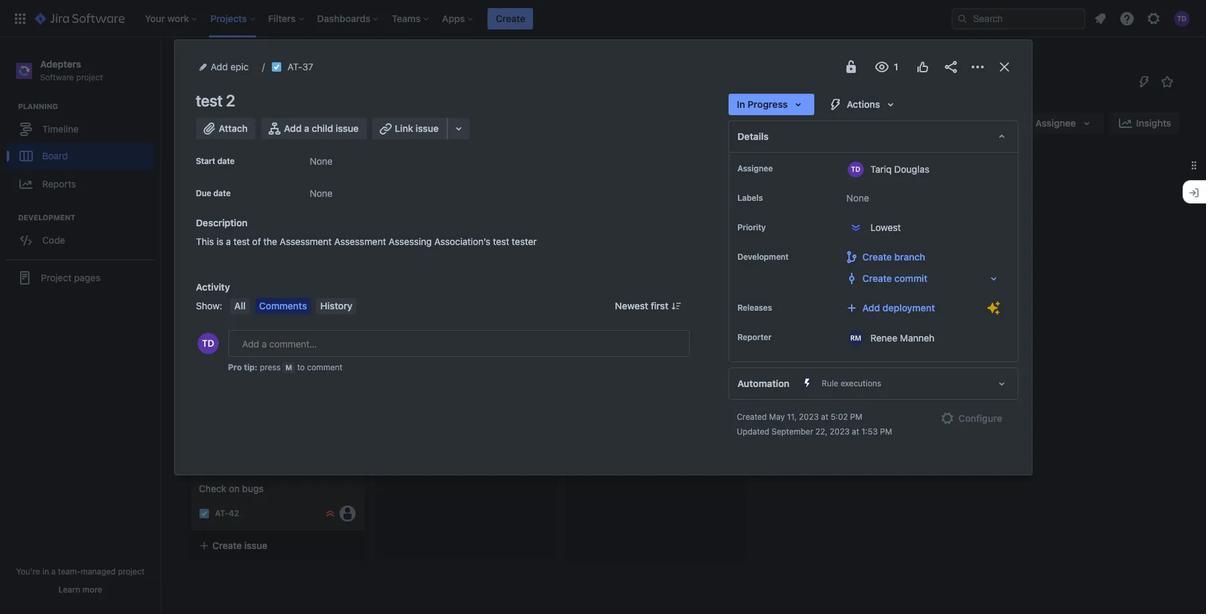 Task type: locate. For each thing, give the bounding box(es) containing it.
task image left at-42 link on the left of the page
[[199, 508, 210, 519]]

0 vertical spatial test 2
[[196, 91, 235, 110]]

1 task image from the top
[[199, 269, 210, 280]]

create issue button down 40
[[191, 295, 365, 319]]

0 horizontal spatial test 2
[[196, 91, 235, 110]]

0 horizontal spatial add
[[211, 61, 228, 72]]

at left 5:02
[[821, 412, 828, 422]]

1 horizontal spatial add
[[284, 123, 302, 134]]

0 vertical spatial add
[[211, 61, 228, 72]]

0 vertical spatial 2
[[226, 91, 235, 110]]

menu bar containing all
[[228, 298, 359, 314]]

all
[[234, 300, 246, 311]]

adepters
[[239, 56, 278, 67], [40, 58, 81, 70], [187, 71, 251, 90]]

project pages
[[41, 272, 100, 283]]

tip:
[[244, 362, 257, 372]]

timeline
[[42, 123, 79, 134]]

0 horizontal spatial 2
[[226, 91, 235, 110]]

managed
[[81, 567, 116, 577]]

at left the '1:53'
[[852, 427, 859, 437]]

pm right the '1:53'
[[880, 427, 892, 437]]

0 horizontal spatial pm
[[850, 412, 862, 422]]

a right is
[[226, 236, 231, 247]]

at-37
[[287, 61, 313, 72], [404, 257, 427, 267]]

2023 down 5:02
[[830, 427, 850, 437]]

to do element
[[198, 169, 234, 179]]

pm right 5:02
[[850, 412, 862, 422]]

none for description
[[310, 187, 333, 199]]

star adepters image
[[1159, 74, 1175, 90]]

add left epic
[[211, 61, 228, 72]]

1 vertical spatial add
[[284, 123, 302, 134]]

project right managed
[[118, 567, 145, 577]]

2 inside dialog
[[226, 91, 235, 110]]

1 horizontal spatial project
[[118, 567, 145, 577]]

assessment right the in the top left of the page
[[280, 236, 332, 247]]

1 vertical spatial date
[[213, 188, 231, 198]]

1 horizontal spatial at
[[852, 427, 859, 437]]

check
[[199, 483, 226, 494]]

0 vertical spatial a
[[304, 123, 309, 134]]

learn more button
[[58, 585, 102, 595]]

project
[[41, 272, 71, 283]]

0 vertical spatial create issue button
[[191, 295, 365, 319]]

0 vertical spatial project
[[76, 72, 103, 82]]

1 vertical spatial pm
[[880, 427, 892, 437]]

at-37 down assessing
[[404, 257, 427, 267]]

1 assessment from the left
[[280, 236, 332, 247]]

actions image
[[969, 59, 985, 75]]

1 vertical spatial 2023
[[830, 427, 850, 437]]

issue for second create issue button from the top of the page
[[244, 540, 267, 551]]

1 horizontal spatial a
[[226, 236, 231, 247]]

no restrictions image
[[843, 59, 859, 75]]

show:
[[196, 300, 222, 311]]

37 right task image
[[302, 61, 313, 72]]

add for add a child issue
[[284, 123, 302, 134]]

jira software image
[[35, 10, 125, 26], [35, 10, 125, 26]]

a right the in on the bottom of the page
[[51, 567, 56, 577]]

37 down assessing
[[417, 257, 427, 267]]

board
[[42, 150, 68, 161]]

Search field
[[952, 8, 1085, 29]]

0 vertical spatial create issue
[[212, 301, 267, 312]]

task image
[[199, 269, 210, 280], [199, 508, 210, 519]]

pm
[[850, 412, 862, 422], [880, 427, 892, 437]]

learn more
[[58, 585, 102, 595]]

planning group
[[7, 101, 160, 203]]

add epic
[[211, 61, 249, 72]]

0 vertical spatial create
[[496, 12, 525, 24]]

at-40 link
[[215, 269, 239, 280]]

1 horizontal spatial 2023
[[830, 427, 850, 437]]

1 create issue button from the top
[[191, 295, 365, 319]]

create inside button
[[496, 12, 525, 24]]

issue inside link issue button
[[416, 123, 439, 134]]

1 vertical spatial create issue button
[[191, 534, 365, 558]]

insights image
[[1117, 115, 1133, 131]]

test 2 up search this board text field
[[196, 91, 235, 110]]

timeline link
[[7, 116, 154, 143]]

test 2
[[196, 91, 235, 110], [388, 231, 412, 242]]

2
[[226, 91, 235, 110], [407, 231, 412, 242]]

project right software in the top left of the page
[[76, 72, 103, 82]]

issue
[[336, 123, 359, 134], [416, 123, 439, 134], [244, 301, 267, 312], [244, 540, 267, 551]]

add a child issue
[[284, 123, 359, 134]]

none right "3" at the top of page
[[310, 187, 333, 199]]

2 create issue from the top
[[212, 540, 267, 551]]

at-40
[[215, 269, 239, 280]]

1 vertical spatial 37
[[417, 257, 427, 267]]

0 vertical spatial 37
[[302, 61, 313, 72]]

activity
[[196, 281, 230, 293]]

create issue down 40
[[212, 301, 267, 312]]

0 horizontal spatial at
[[821, 412, 828, 422]]

task image up activity
[[199, 269, 210, 280]]

tariq
[[225, 198, 246, 210]]

date for due date
[[213, 188, 231, 198]]

3
[[289, 198, 295, 210]]

insights button
[[1109, 112, 1179, 134]]

0 horizontal spatial 37
[[302, 61, 313, 72]]

1 vertical spatial test 2
[[388, 231, 412, 242]]

0 horizontal spatial 2023
[[799, 412, 819, 422]]

1 vertical spatial task image
[[199, 508, 210, 519]]

link web pages and more image
[[451, 121, 467, 137]]

1 vertical spatial a
[[226, 236, 231, 247]]

test 2 dialog
[[174, 40, 1032, 475]]

add left child
[[284, 123, 302, 134]]

date
[[217, 156, 235, 166], [213, 188, 231, 198]]

at-37 right task image
[[287, 61, 313, 72]]

lowest
[[870, 222, 901, 233]]

a
[[304, 123, 309, 134], [226, 236, 231, 247], [51, 567, 56, 577]]

1 horizontal spatial 37
[[417, 257, 427, 267]]

menu bar
[[228, 298, 359, 314]]

1 horizontal spatial assessment
[[334, 236, 386, 247]]

1 vertical spatial 2
[[407, 231, 412, 242]]

0 horizontal spatial a
[[51, 567, 56, 577]]

menu bar inside test 2 dialog
[[228, 298, 359, 314]]

code
[[42, 234, 65, 246]]

create issue for second create issue button from the top of the page
[[212, 540, 267, 551]]

test 2 inside dialog
[[196, 91, 235, 110]]

1 vertical spatial create issue
[[212, 540, 267, 551]]

1 vertical spatial create
[[212, 301, 242, 312]]

development
[[737, 252, 789, 262]]

5:02
[[831, 412, 848, 422]]

Search this board text field
[[189, 111, 250, 135]]

add inside button
[[284, 123, 302, 134]]

at- right task image
[[287, 61, 302, 72]]

0 vertical spatial date
[[217, 156, 235, 166]]

2023 right 11, on the right bottom
[[799, 412, 819, 422]]

highest image
[[325, 508, 335, 519]]

assessment left assessing
[[334, 236, 386, 247]]

at- inside test 2 dialog
[[287, 61, 302, 72]]

m
[[285, 363, 292, 372]]

create issue button
[[191, 295, 365, 319], [191, 534, 365, 558]]

attach button
[[196, 118, 256, 139]]

a for project
[[51, 567, 56, 577]]

at- for at-37 link
[[287, 61, 302, 72]]

pages
[[74, 272, 100, 283]]

0 vertical spatial 2023
[[799, 412, 819, 422]]

37 inside test 2 dialog
[[302, 61, 313, 72]]

epic
[[230, 61, 249, 72]]

add
[[211, 61, 228, 72], [284, 123, 302, 134]]

learn
[[58, 585, 80, 595]]

create issue
[[212, 301, 267, 312], [212, 540, 267, 551]]

37
[[302, 61, 313, 72], [417, 257, 427, 267]]

date up do
[[217, 156, 235, 166]]

tariq douglas 3 issues
[[225, 198, 325, 210]]

at- down check
[[215, 508, 229, 518]]

team-
[[58, 567, 81, 577]]

history
[[320, 300, 352, 311]]

42
[[229, 508, 239, 518]]

2023
[[799, 412, 819, 422], [830, 427, 850, 437]]

press
[[260, 362, 281, 372]]

none down details element
[[846, 192, 869, 204]]

details
[[737, 131, 769, 142]]

test left the association's
[[388, 231, 404, 242]]

create issue down 42
[[212, 540, 267, 551]]

a left child
[[304, 123, 309, 134]]

test left tester
[[493, 236, 509, 247]]

2 up search this board text field
[[226, 91, 235, 110]]

at- up activity
[[215, 269, 229, 280]]

0 horizontal spatial assessment
[[280, 236, 332, 247]]

1 create issue from the top
[[212, 301, 267, 312]]

2 assessment from the left
[[334, 236, 386, 247]]

automation
[[737, 378, 790, 389]]

create button
[[488, 8, 533, 29]]

is
[[216, 236, 223, 247]]

add inside 'dropdown button'
[[211, 61, 228, 72]]

0 vertical spatial task image
[[199, 269, 210, 280]]

2 vertical spatial a
[[51, 567, 56, 577]]

test left is
[[199, 231, 215, 242]]

development
[[18, 213, 75, 222]]

assessment
[[280, 236, 332, 247], [334, 236, 386, 247]]

test 2 left the association's
[[388, 231, 412, 242]]

0 horizontal spatial at-37
[[287, 61, 313, 72]]

date right due
[[213, 188, 231, 198]]

project inside 'adepters software project'
[[76, 72, 103, 82]]

association's
[[434, 236, 490, 247]]

create issue button down 42
[[191, 534, 365, 558]]

1 vertical spatial at-37
[[404, 257, 427, 267]]

profile image of tariq douglas image
[[197, 333, 219, 354]]

none
[[310, 155, 333, 167], [310, 187, 333, 199], [846, 192, 869, 204]]

planning
[[18, 102, 58, 111]]

newest first button
[[607, 298, 690, 314]]

at-42
[[215, 508, 239, 518]]

0 vertical spatial at
[[821, 412, 828, 422]]

at-
[[287, 61, 302, 72], [404, 257, 417, 267], [215, 269, 229, 280], [215, 508, 229, 518]]

test
[[196, 91, 222, 110], [199, 231, 215, 242], [388, 231, 404, 242], [233, 236, 250, 247], [493, 236, 509, 247]]

development group
[[7, 212, 160, 258]]

2 horizontal spatial a
[[304, 123, 309, 134]]

2 left the association's
[[407, 231, 412, 242]]

attach
[[219, 123, 248, 134]]

2 task image from the top
[[199, 508, 210, 519]]

0 vertical spatial at-37
[[287, 61, 313, 72]]

newest first image
[[671, 301, 682, 311]]

share image
[[943, 59, 959, 75]]

0 horizontal spatial project
[[76, 72, 103, 82]]

date for start date
[[217, 156, 235, 166]]



Task type: vqa. For each thing, say whether or not it's contained in the screenshot.
the rightmost 'test 2'
yes



Task type: describe. For each thing, give the bounding box(es) containing it.
search image
[[957, 13, 968, 24]]

1 horizontal spatial at-37
[[404, 257, 427, 267]]

issue for 1st create issue button from the top
[[244, 301, 267, 312]]

automations menu button icon image
[[1136, 73, 1152, 89]]

comment
[[307, 362, 342, 372]]

a for the
[[226, 236, 231, 247]]

close image
[[996, 59, 1012, 75]]

tariq douglas image
[[279, 112, 300, 134]]

to do
[[198, 169, 223, 179]]

at-37 link
[[287, 59, 313, 75]]

add for add epic
[[211, 61, 228, 72]]

copy link to issue image
[[311, 61, 321, 72]]

actions
[[847, 98, 880, 110]]

newest
[[615, 300, 648, 311]]

1 horizontal spatial test 2
[[388, 231, 412, 242]]

this
[[196, 236, 214, 247]]

a inside add a child issue button
[[304, 123, 309, 134]]

11,
[[787, 412, 797, 422]]

none for priority
[[846, 192, 869, 204]]

22,
[[816, 427, 827, 437]]

2 create issue button from the top
[[191, 534, 365, 558]]

test left "of"
[[233, 236, 250, 247]]

due
[[196, 188, 211, 198]]

at- for at-42 link on the left of the page
[[215, 508, 229, 518]]

0 vertical spatial pm
[[850, 412, 862, 422]]

september
[[772, 427, 813, 437]]

task image
[[271, 62, 282, 72]]

at- down assessing
[[404, 257, 417, 267]]

all button
[[230, 298, 250, 314]]

1 vertical spatial project
[[118, 567, 145, 577]]

1:53
[[861, 427, 878, 437]]

this is a test of the assessment assessment assessing association's test tester
[[196, 236, 537, 247]]

assignee
[[737, 163, 773, 173]]

rule executions
[[822, 378, 881, 388]]

description
[[196, 217, 248, 228]]

adepters link
[[239, 54, 278, 70]]

pro tip: press m to comment
[[228, 362, 342, 372]]

at-37 inside test 2 dialog
[[287, 61, 313, 72]]

check on bugs
[[199, 483, 264, 494]]

in progress
[[737, 98, 788, 110]]

insights
[[1136, 117, 1171, 129]]

unassigned image
[[340, 505, 356, 522]]

start date
[[196, 156, 235, 166]]

progress
[[747, 98, 788, 110]]

in
[[42, 567, 49, 577]]

board link
[[7, 143, 154, 170]]

add epic button
[[196, 59, 253, 75]]

more
[[82, 585, 102, 595]]

assessing
[[389, 236, 432, 247]]

link issue button
[[372, 118, 448, 139]]

create issue for 1st create issue button from the top
[[212, 301, 267, 312]]

to
[[297, 362, 305, 372]]

1 horizontal spatial 2
[[407, 231, 412, 242]]

group by
[[984, 119, 1022, 127]]

primary element
[[8, 0, 952, 37]]

group
[[984, 119, 1010, 127]]

software
[[40, 72, 74, 82]]

on
[[229, 483, 240, 494]]

adepters inside 'adepters software project'
[[40, 58, 81, 70]]

by
[[1012, 119, 1022, 127]]

test up search this board text field
[[196, 91, 222, 110]]

pro
[[228, 362, 242, 372]]

projects link
[[187, 54, 223, 70]]

details element
[[729, 121, 1018, 153]]

comments button
[[255, 298, 311, 314]]

newest first
[[615, 300, 668, 311]]

vote options: no one has voted for this issue yet. image
[[914, 59, 930, 75]]

the
[[263, 236, 277, 247]]

projects
[[187, 56, 223, 67]]

1 horizontal spatial pm
[[880, 427, 892, 437]]

at- for at-40 link
[[215, 269, 229, 280]]

releases
[[737, 303, 772, 313]]

issue for link issue button on the top left of page
[[416, 123, 439, 134]]

labels
[[737, 193, 763, 203]]

created
[[737, 412, 767, 422]]

adepters software project
[[40, 58, 103, 82]]

history button
[[316, 298, 357, 314]]

Add a comment… field
[[228, 330, 690, 357]]

5
[[218, 231, 224, 242]]

actions button
[[820, 94, 907, 115]]

task image for at-40
[[199, 269, 210, 280]]

add a child issue button
[[261, 118, 367, 139]]

none down add a child issue
[[310, 155, 333, 167]]

child
[[312, 123, 333, 134]]

you're in a team-managed project
[[16, 567, 145, 577]]

2 vertical spatial create
[[212, 540, 242, 551]]

may
[[769, 412, 785, 422]]

in progress button
[[729, 94, 815, 115]]

rule
[[822, 378, 838, 388]]

in
[[737, 98, 745, 110]]

code link
[[7, 227, 154, 254]]

first
[[651, 300, 668, 311]]

reporter
[[737, 332, 771, 342]]

to
[[198, 169, 209, 179]]

do
[[211, 169, 223, 179]]

create banner
[[0, 0, 1206, 37]]

reports link
[[7, 170, 154, 199]]

40
[[229, 269, 239, 280]]

automation element
[[729, 368, 1018, 400]]

task image for at-42
[[199, 508, 210, 519]]

executions
[[840, 378, 881, 388]]

link
[[395, 123, 413, 134]]

priority
[[737, 222, 766, 232]]

due date
[[196, 188, 231, 198]]

issue inside add a child issue button
[[336, 123, 359, 134]]

bugs
[[242, 483, 264, 494]]

reports
[[42, 178, 76, 189]]

issues
[[298, 198, 325, 210]]

project pages link
[[5, 265, 155, 291]]

1 vertical spatial at
[[852, 427, 859, 437]]

created may 11, 2023 at 5:02 pm updated september 22, 2023 at 1:53 pm
[[737, 412, 892, 437]]



